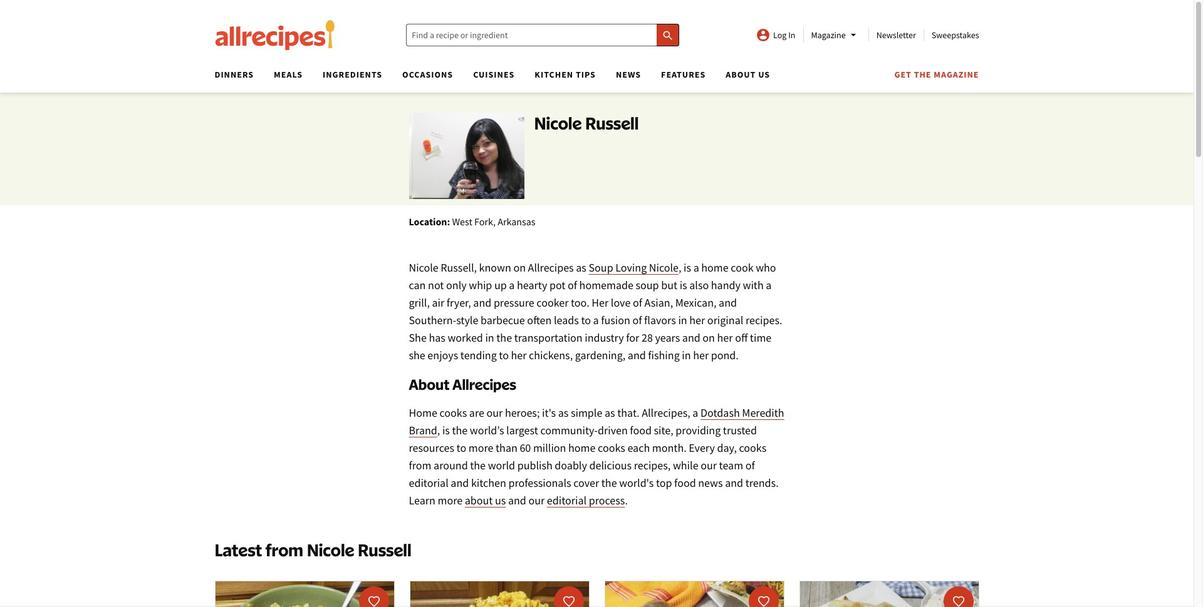 Task type: vqa. For each thing, say whether or not it's contained in the screenshot.
about us and our editorial process .
yes



Task type: describe. For each thing, give the bounding box(es) containing it.
tips
[[576, 69, 596, 80]]

enjoys
[[428, 348, 458, 363]]

but
[[661, 278, 678, 293]]

latest from nicole russell
[[215, 540, 411, 561]]

soup loving nicole link
[[589, 261, 679, 275]]

recipes.
[[746, 313, 782, 328]]

her left off
[[717, 331, 733, 345]]

the down the delicious
[[602, 476, 617, 491]]

publish
[[517, 459, 553, 473]]

years
[[655, 331, 680, 345]]

world's
[[619, 476, 654, 491]]

pond.
[[711, 348, 739, 363]]

home cooks are our heroes; it's as simple as that. allrecipes, a
[[409, 406, 701, 421]]

of up for
[[633, 313, 642, 328]]

time
[[750, 331, 772, 345]]

is for nicole russell, known on allrecipes as
[[684, 261, 691, 275]]

about for about us
[[726, 69, 756, 80]]

newsletter button
[[877, 29, 916, 41]]

about for about allrecipes
[[409, 376, 450, 394]]

that.
[[617, 406, 640, 421]]

latest
[[215, 540, 262, 561]]

get
[[895, 69, 912, 80]]

save recipe image for green bowl of taco salad with bright yellow-orange napkin image
[[368, 596, 380, 608]]

0 horizontal spatial on
[[514, 261, 526, 275]]

world
[[488, 459, 515, 473]]

home inside the , is a home cook who can not only whip up a hearty pot of homemade soup but is also handy with a grill, air fryer, and pressure cooker too. her love of asian, mexican, and southern-style barbecue often leads to a fusion of flavors in her original recipes. she has worked in the transportation industry for 28 years and on her off time she enjoys tending to her chickens, gardening, and fishing in her pond.
[[702, 261, 729, 275]]

nicole russell
[[534, 113, 639, 133]]

she
[[409, 331, 427, 345]]

cover
[[574, 476, 599, 491]]

and down handy
[[719, 296, 737, 310]]

asian,
[[645, 296, 673, 310]]

our for it's
[[487, 406, 503, 421]]

dotdash meredith brand
[[409, 406, 784, 438]]

barbecue
[[481, 313, 525, 328]]

nicole up but
[[649, 261, 679, 275]]

and down around
[[451, 476, 469, 491]]

1 vertical spatial more
[[438, 494, 463, 508]]

whip
[[469, 278, 492, 293]]

world's
[[470, 424, 504, 438]]

loving
[[616, 261, 647, 275]]

soup
[[589, 261, 613, 275]]

fryer,
[[447, 296, 471, 310]]

editorial process link
[[547, 494, 625, 508]]

recipes,
[[634, 459, 671, 473]]

chickens,
[[529, 348, 573, 363]]

original
[[708, 313, 744, 328]]

grill,
[[409, 296, 430, 310]]

meals link
[[274, 69, 303, 80]]

around
[[434, 459, 468, 473]]

trends.
[[746, 476, 779, 491]]

industry
[[585, 331, 624, 345]]

nicole up green bowl of taco salad with bright yellow-orange napkin image
[[307, 540, 354, 561]]

60
[[520, 441, 531, 456]]

0 horizontal spatial cooks
[[440, 406, 467, 421]]

our inside the , is the world's largest community-driven food site, providing trusted resources to more than 60 million home cooks each month. every day, cooks from around the world publish doably delicious recipes, while our team of editorial and kitchen professionals cover the world's top food news and trends. learn more
[[701, 459, 717, 473]]

cook
[[731, 261, 754, 275]]

mexican,
[[675, 296, 717, 310]]

magazine
[[934, 69, 979, 80]]

kitchen
[[535, 69, 574, 80]]

news link
[[616, 69, 641, 80]]

not
[[428, 278, 444, 293]]

and down team
[[725, 476, 743, 491]]

28
[[642, 331, 653, 345]]

allrecipes,
[[642, 406, 691, 421]]

0 horizontal spatial from
[[266, 540, 303, 561]]

professionals
[[509, 476, 571, 491]]

2 horizontal spatial to
[[581, 313, 591, 328]]

from inside the , is the world's largest community-driven food site, providing trusted resources to more than 60 million home cooks each month. every day, cooks from around the world publish doably delicious recipes, while our team of editorial and kitchen professionals cover the world's top food news and trends. learn more
[[409, 459, 432, 473]]

arkansas
[[498, 216, 536, 228]]

has
[[429, 331, 446, 345]]

meals
[[274, 69, 303, 80]]

features
[[661, 69, 706, 80]]

known
[[479, 261, 511, 275]]

dotdash meredith brand link
[[409, 406, 784, 438]]

1 horizontal spatial editorial
[[547, 494, 587, 508]]

she
[[409, 348, 425, 363]]

2 vertical spatial in
[[682, 348, 691, 363]]

also
[[690, 278, 709, 293]]

green bowl of taco salad with bright yellow-orange napkin image
[[215, 582, 394, 608]]

occasions
[[402, 69, 453, 80]]

with a
[[743, 278, 772, 293]]

her left pond.
[[693, 348, 709, 363]]

about us and our editorial process .
[[465, 494, 628, 508]]

save recipe image for jar of taco seasoning spilling out onto white plate image
[[757, 596, 770, 608]]

news
[[616, 69, 641, 80]]

log in link
[[756, 28, 796, 43]]

of inside the , is the world's largest community-driven food site, providing trusted resources to more than 60 million home cooks each month. every day, cooks from around the world publish doably delicious recipes, while our team of editorial and kitchen professionals cover the world's top food news and trends. learn more
[[746, 459, 755, 473]]

fishing
[[648, 348, 680, 363]]

love
[[611, 296, 631, 310]]

1 horizontal spatial allrecipes
[[528, 261, 574, 275]]

1 horizontal spatial cooks
[[598, 441, 625, 456]]

simple
[[571, 406, 603, 421]]

sweepstakes link
[[932, 29, 979, 41]]

month.
[[652, 441, 687, 456]]

1 horizontal spatial more
[[469, 441, 494, 456]]

save recipe image for bowl of cheddar popcorn with a checked napkin, popcorn bags, and scoop on a table 'image'
[[563, 596, 575, 608]]

, for a
[[679, 261, 682, 275]]

style
[[456, 313, 478, 328]]

and right us
[[508, 494, 526, 508]]

and right years on the right bottom
[[682, 331, 701, 345]]

, is a home cook who can not only whip up a hearty pot of homemade soup but is also handy with a grill, air fryer, and pressure cooker too. her love of asian, mexican, and southern-style barbecue often leads to a fusion of flavors in her original recipes. she has worked in the transportation industry for 28 years and on her off time she enjoys tending to her chickens, gardening, and fishing in her pond.
[[409, 261, 782, 363]]

largest
[[506, 424, 538, 438]]

nicole russell, known on allrecipes as soup loving nicole
[[409, 261, 679, 275]]

brand
[[409, 424, 437, 438]]

flavors
[[644, 313, 676, 328]]

occasions link
[[402, 69, 453, 80]]

trusted
[[723, 424, 757, 438]]

and down for
[[628, 348, 646, 363]]

top
[[656, 476, 672, 491]]

us
[[495, 494, 506, 508]]



Task type: locate. For each thing, give the bounding box(es) containing it.
0 horizontal spatial save recipe image
[[368, 596, 380, 608]]

about us link
[[726, 69, 770, 80]]

, up mexican,
[[679, 261, 682, 275]]

1 vertical spatial is
[[680, 278, 687, 293]]

2 save recipe image from the left
[[563, 596, 575, 608]]

2 horizontal spatial our
[[701, 459, 717, 473]]

banner containing log in
[[0, 0, 1194, 608]]

1 vertical spatial editorial
[[547, 494, 587, 508]]

in up tending
[[485, 331, 494, 345]]

from right latest
[[266, 540, 303, 561]]

are
[[469, 406, 484, 421]]

1 save recipe image from the left
[[757, 596, 770, 608]]

, inside the , is a home cook who can not only whip up a hearty pot of homemade soup but is also handy with a grill, air fryer, and pressure cooker too. her love of asian, mexican, and southern-style barbecue often leads to a fusion of flavors in her original recipes. she has worked in the transportation industry for 28 years and on her off time she enjoys tending to her chickens, gardening, and fishing in her pond.
[[679, 261, 682, 275]]

a right up
[[509, 278, 515, 293]]

her
[[592, 296, 609, 310]]

allrecipes up are
[[453, 376, 516, 394]]

dotdash
[[701, 406, 740, 421]]

0 horizontal spatial food
[[630, 424, 652, 438]]

kitchen tips link
[[535, 69, 596, 80]]

1 horizontal spatial ,
[[679, 261, 682, 275]]

1 horizontal spatial food
[[674, 476, 696, 491]]

navigation containing dinners
[[205, 65, 979, 93]]

the down barbecue
[[497, 331, 512, 345]]

leads
[[554, 313, 579, 328]]

0 horizontal spatial save recipe image
[[757, 596, 770, 608]]

is up also
[[684, 261, 691, 275]]

a
[[694, 261, 699, 275], [509, 278, 515, 293], [593, 313, 599, 328], [693, 406, 698, 421]]

to inside the , is the world's largest community-driven food site, providing trusted resources to more than 60 million home cooks each month. every day, cooks from around the world publish doably delicious recipes, while our team of editorial and kitchen professionals cover the world's top food news and trends. learn more
[[457, 441, 466, 456]]

the inside the , is a home cook who can not only whip up a hearty pot of homemade soup but is also handy with a grill, air fryer, and pressure cooker too. her love of asian, mexican, and southern-style barbecue often leads to a fusion of flavors in her original recipes. she has worked in the transportation industry for 28 years and on her off time she enjoys tending to her chickens, gardening, and fishing in her pond.
[[497, 331, 512, 345]]

the
[[497, 331, 512, 345], [452, 424, 468, 438], [470, 459, 486, 473], [602, 476, 617, 491]]

community-
[[540, 424, 598, 438]]

hearty
[[517, 278, 547, 293]]

log in
[[773, 29, 796, 41]]

0 vertical spatial in
[[678, 313, 687, 328]]

for
[[626, 331, 640, 345]]

0 vertical spatial editorial
[[409, 476, 449, 491]]

0 vertical spatial is
[[684, 261, 691, 275]]

the up kitchen on the bottom of the page
[[470, 459, 486, 473]]

0 vertical spatial ,
[[679, 261, 682, 275]]

, is the world's largest community-driven food site, providing trusted resources to more than 60 million home cooks each month. every day, cooks from around the world publish doably delicious recipes, while our team of editorial and kitchen professionals cover the world's top food news and trends. learn more
[[409, 424, 779, 508]]

cooks
[[440, 406, 467, 421], [598, 441, 625, 456], [739, 441, 767, 456]]

west
[[452, 216, 472, 228]]

1 vertical spatial food
[[674, 476, 696, 491]]

the left world's
[[452, 424, 468, 438]]

fusion
[[601, 313, 630, 328]]

in down mexican,
[[678, 313, 687, 328]]

banner
[[0, 0, 1194, 608]]

up
[[494, 278, 507, 293]]

food down while
[[674, 476, 696, 491]]

is inside the , is the world's largest community-driven food site, providing trusted resources to more than 60 million home cooks each month. every day, cooks from around the world publish doably delicious recipes, while our team of editorial and kitchen professionals cover the world's top food news and trends. learn more
[[442, 424, 450, 438]]

,
[[679, 261, 682, 275], [437, 424, 440, 438]]

food
[[630, 424, 652, 438], [674, 476, 696, 491]]

site,
[[654, 424, 674, 438]]

get the magazine
[[895, 69, 979, 80]]

on up the hearty
[[514, 261, 526, 275]]

gardening,
[[575, 348, 626, 363]]

to up around
[[457, 441, 466, 456]]

1 horizontal spatial on
[[703, 331, 715, 345]]

2 vertical spatial to
[[457, 441, 466, 456]]

a down "her"
[[593, 313, 599, 328]]

about allrecipes
[[409, 376, 516, 394]]

from
[[409, 459, 432, 473], [266, 540, 303, 561]]

magazine
[[811, 29, 846, 41]]

main content containing nicole russell
[[0, 93, 1194, 608]]

1 vertical spatial in
[[485, 331, 494, 345]]

0 horizontal spatial more
[[438, 494, 463, 508]]

1 vertical spatial about
[[409, 376, 450, 394]]

about inside navigation
[[726, 69, 756, 80]]

1 vertical spatial home
[[568, 441, 596, 456]]

cooks down trusted
[[739, 441, 767, 456]]

1 horizontal spatial home
[[702, 261, 729, 275]]

location: west fork, arkansas
[[409, 216, 536, 228]]

magazine button
[[811, 28, 861, 43]]

our down "professionals"
[[529, 494, 545, 508]]

0 horizontal spatial editorial
[[409, 476, 449, 491]]

1 vertical spatial allrecipes
[[453, 376, 516, 394]]

2 horizontal spatial cooks
[[739, 441, 767, 456]]

it's
[[542, 406, 556, 421]]

0 horizontal spatial our
[[487, 406, 503, 421]]

and down whip
[[473, 296, 492, 310]]

, inside the , is the world's largest community-driven food site, providing trusted resources to more than 60 million home cooks each month. every day, cooks from around the world publish doably delicious recipes, while our team of editorial and kitchen professionals cover the world's top food news and trends. learn more
[[437, 424, 440, 438]]

often
[[527, 313, 552, 328]]

editorial inside the , is the world's largest community-driven food site, providing trusted resources to more than 60 million home cooks each month. every day, cooks from around the world publish doably delicious recipes, while our team of editorial and kitchen professionals cover the world's top food news and trends. learn more
[[409, 476, 449, 491]]

us
[[758, 69, 770, 80]]

0 vertical spatial home
[[702, 261, 729, 275]]

1 horizontal spatial save recipe image
[[952, 596, 965, 608]]

about us
[[726, 69, 770, 80]]

0 horizontal spatial as
[[558, 406, 569, 421]]

transportation
[[514, 331, 583, 345]]

main content
[[0, 93, 1194, 608]]

cooks up the delicious
[[598, 441, 625, 456]]

editorial down cover
[[547, 494, 587, 508]]

providing
[[676, 424, 721, 438]]

editorial up learn
[[409, 476, 449, 491]]

0 vertical spatial about
[[726, 69, 756, 80]]

food up each
[[630, 424, 652, 438]]

0 vertical spatial allrecipes
[[528, 261, 574, 275]]

as left soup
[[576, 261, 587, 275]]

and
[[473, 296, 492, 310], [719, 296, 737, 310], [682, 331, 701, 345], [628, 348, 646, 363], [451, 476, 469, 491], [725, 476, 743, 491], [508, 494, 526, 508]]

russell down learn
[[358, 540, 411, 561]]

2 horizontal spatial as
[[605, 406, 615, 421]]

Find a recipe or ingredient text field
[[406, 24, 680, 46]]

nicole down kitchen
[[534, 113, 582, 133]]

of right team
[[746, 459, 755, 473]]

0 vertical spatial to
[[581, 313, 591, 328]]

search image
[[662, 29, 674, 42]]

caret_down image
[[846, 28, 861, 43]]

0 vertical spatial from
[[409, 459, 432, 473]]

, up resources
[[437, 424, 440, 438]]

on inside the , is a home cook who can not only whip up a hearty pot of homemade soup but is also handy with a grill, air fryer, and pressure cooker too. her love of asian, mexican, and southern-style barbecue often leads to a fusion of flavors in her original recipes. she has worked in the transportation industry for 28 years and on her off time she enjoys tending to her chickens, gardening, and fishing in her pond.
[[703, 331, 715, 345]]

is up resources
[[442, 424, 450, 438]]

her down mexican,
[[690, 313, 705, 328]]

0 horizontal spatial ,
[[437, 424, 440, 438]]

0 horizontal spatial home
[[568, 441, 596, 456]]

2 save recipe image from the left
[[952, 596, 965, 608]]

, for the
[[437, 424, 440, 438]]

our up news
[[701, 459, 717, 473]]

more right learn
[[438, 494, 463, 508]]

0 horizontal spatial allrecipes
[[453, 376, 516, 394]]

doably
[[555, 459, 587, 473]]

home
[[409, 406, 437, 421]]

1 horizontal spatial about
[[726, 69, 756, 80]]

1 horizontal spatial as
[[576, 261, 587, 275]]

russell down news link
[[585, 113, 639, 133]]

about
[[726, 69, 756, 80], [409, 376, 450, 394]]

0 vertical spatial on
[[514, 261, 526, 275]]

on up pond.
[[703, 331, 715, 345]]

None search field
[[406, 24, 680, 46]]

who
[[756, 261, 776, 275]]

air
[[432, 296, 445, 310]]

about up home
[[409, 376, 450, 394]]

home inside the , is the world's largest community-driven food site, providing trusted resources to more than 60 million home cooks each month. every day, cooks from around the world publish doably delicious recipes, while our team of editorial and kitchen professionals cover the world's top food news and trends. learn more
[[568, 441, 596, 456]]

than
[[496, 441, 518, 456]]

1 vertical spatial to
[[499, 348, 509, 363]]

ham and cheese tortilla wraps on white square plate with dip and pretzels in background image
[[800, 582, 979, 608]]

too.
[[571, 296, 590, 310]]

jar of taco seasoning spilling out onto white plate image
[[605, 582, 784, 608]]

1 horizontal spatial from
[[409, 459, 432, 473]]

0 horizontal spatial to
[[457, 441, 466, 456]]

1 vertical spatial our
[[701, 459, 717, 473]]

get the magazine link
[[895, 69, 979, 80]]

pressure
[[494, 296, 534, 310]]

ingredients
[[323, 69, 382, 80]]

the
[[914, 69, 932, 80]]

home up doably
[[568, 441, 596, 456]]

cuisines
[[473, 69, 515, 80]]

our for process
[[529, 494, 545, 508]]

dinners link
[[215, 69, 254, 80]]

home image
[[215, 20, 335, 50]]

to down too.
[[581, 313, 591, 328]]

1 vertical spatial on
[[703, 331, 715, 345]]

worked
[[448, 331, 483, 345]]

day,
[[717, 441, 737, 456]]

process
[[589, 494, 625, 508]]

ingredients link
[[323, 69, 382, 80]]

is for home cooks are our heroes; it's as simple as that. allrecipes, a
[[442, 424, 450, 438]]

cooker
[[537, 296, 569, 310]]

nicole russell image
[[409, 113, 524, 199]]

meredith
[[742, 406, 784, 421]]

as up driven
[[605, 406, 615, 421]]

.
[[625, 494, 628, 508]]

1 vertical spatial from
[[266, 540, 303, 561]]

about left us in the top of the page
[[726, 69, 756, 80]]

of right 'pot'
[[568, 278, 577, 293]]

bowl of cheddar popcorn with a checked napkin, popcorn bags, and scoop on a table image
[[410, 582, 589, 608]]

0 vertical spatial food
[[630, 424, 652, 438]]

about inside main content
[[409, 376, 450, 394]]

allrecipes up 'pot'
[[528, 261, 574, 275]]

1 horizontal spatial our
[[529, 494, 545, 508]]

can
[[409, 278, 426, 293]]

only
[[446, 278, 467, 293]]

kitchen
[[471, 476, 506, 491]]

a up providing
[[693, 406, 698, 421]]

in right the fishing
[[682, 348, 691, 363]]

2 vertical spatial our
[[529, 494, 545, 508]]

navigation
[[205, 65, 979, 93]]

0 vertical spatial russell
[[585, 113, 639, 133]]

to
[[581, 313, 591, 328], [499, 348, 509, 363], [457, 441, 466, 456]]

1 save recipe image from the left
[[368, 596, 380, 608]]

from down resources
[[409, 459, 432, 473]]

home up handy
[[702, 261, 729, 275]]

save recipe image
[[368, 596, 380, 608], [563, 596, 575, 608]]

0 horizontal spatial about
[[409, 376, 450, 394]]

our right are
[[487, 406, 503, 421]]

account image
[[756, 28, 771, 43]]

1 vertical spatial russell
[[358, 540, 411, 561]]

save recipe image for the 'ham and cheese tortilla wraps on white square plate with dip and pretzels in background' image
[[952, 596, 965, 608]]

features link
[[661, 69, 706, 80]]

0 vertical spatial our
[[487, 406, 503, 421]]

0 horizontal spatial russell
[[358, 540, 411, 561]]

0 vertical spatial more
[[469, 441, 494, 456]]

cooks left are
[[440, 406, 467, 421]]

1 horizontal spatial save recipe image
[[563, 596, 575, 608]]

sweepstakes
[[932, 29, 979, 41]]

1 horizontal spatial russell
[[585, 113, 639, 133]]

1 horizontal spatial to
[[499, 348, 509, 363]]

1 vertical spatial ,
[[437, 424, 440, 438]]

off
[[735, 331, 748, 345]]

tending
[[461, 348, 497, 363]]

cuisines link
[[473, 69, 515, 80]]

more down world's
[[469, 441, 494, 456]]

million
[[533, 441, 566, 456]]

2 vertical spatial is
[[442, 424, 450, 438]]

nicole up the can
[[409, 261, 439, 275]]

in
[[789, 29, 796, 41]]

is right but
[[680, 278, 687, 293]]

of right love
[[633, 296, 642, 310]]

her left chickens,
[[511, 348, 527, 363]]

as right it's
[[558, 406, 569, 421]]

to right tending
[[499, 348, 509, 363]]

save recipe image
[[757, 596, 770, 608], [952, 596, 965, 608]]

delicious
[[589, 459, 632, 473]]

a up also
[[694, 261, 699, 275]]

fork,
[[474, 216, 496, 228]]



